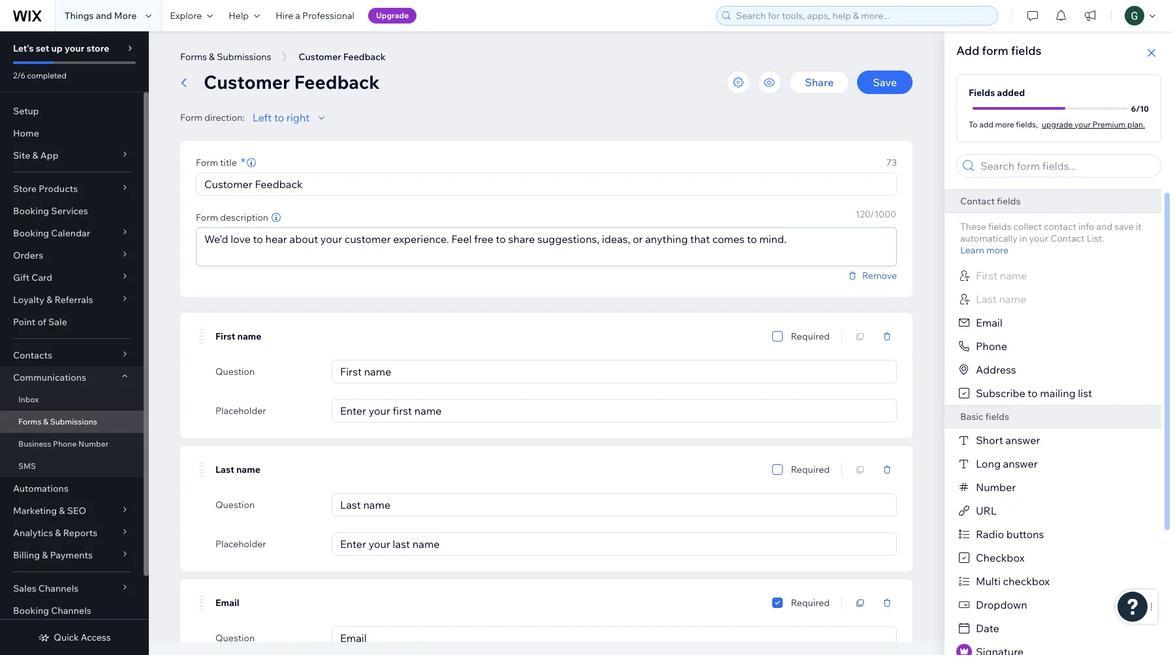 Task type: locate. For each thing, give the bounding box(es) containing it.
channels up booking channels
[[38, 583, 79, 594]]

forms & submissions button
[[174, 47, 278, 67]]

mailing
[[1041, 387, 1076, 400]]

1 horizontal spatial forms & submissions
[[180, 51, 271, 63]]

feedback down customer feedback button
[[294, 71, 380, 93]]

0 vertical spatial placeholder
[[216, 405, 266, 417]]

None checkbox
[[773, 329, 784, 344], [773, 462, 784, 478], [773, 595, 784, 611], [773, 329, 784, 344], [773, 462, 784, 478], [773, 595, 784, 611]]

subscribe to mailing list
[[977, 387, 1093, 400]]

email
[[977, 316, 1003, 329], [216, 597, 240, 609]]

& inside button
[[209, 51, 215, 63]]

customer feedback inside button
[[299, 51, 386, 63]]

phone down 'forms & submissions' link
[[53, 439, 77, 449]]

0 vertical spatial customer feedback
[[299, 51, 386, 63]]

0 horizontal spatial and
[[96, 10, 112, 22]]

contact fields
[[961, 195, 1021, 207]]

2 vertical spatial type your question here... field
[[336, 627, 893, 649]]

0 vertical spatial add placeholder text… field
[[336, 400, 893, 422]]

1 horizontal spatial last name
[[977, 293, 1027, 306]]

add
[[957, 43, 980, 58]]

1 vertical spatial more
[[987, 244, 1009, 256]]

1 vertical spatial type your question here... field
[[336, 494, 893, 516]]

/ up the remove button
[[871, 208, 875, 220]]

& right loyalty
[[46, 294, 52, 306]]

checkbox
[[977, 551, 1025, 564]]

1 vertical spatial submissions
[[50, 417, 97, 427]]

2 vertical spatial booking
[[13, 605, 49, 617]]

to
[[969, 119, 978, 129]]

120
[[856, 208, 871, 220]]

booking for booking calendar
[[13, 227, 49, 239]]

2 vertical spatial your
[[1030, 233, 1049, 244]]

help button
[[221, 0, 268, 31]]

1000
[[875, 208, 897, 220]]

and
[[96, 10, 112, 22], [1097, 221, 1113, 233]]

1 horizontal spatial email
[[977, 316, 1003, 329]]

answer up long answer
[[1006, 434, 1041, 447]]

answer for long answer
[[1004, 457, 1038, 470]]

forms inside 'sidebar' element
[[18, 417, 41, 427]]

Type your question here... field
[[336, 361, 893, 383], [336, 494, 893, 516], [336, 627, 893, 649]]

0 vertical spatial last
[[977, 293, 997, 306]]

1 vertical spatial phone
[[53, 439, 77, 449]]

& up business
[[43, 417, 48, 427]]

sales channels
[[13, 583, 79, 594]]

0 vertical spatial your
[[65, 42, 84, 54]]

list.
[[1087, 233, 1105, 244]]

/ for 120
[[871, 208, 875, 220]]

to left the mailing
[[1028, 387, 1038, 400]]

1 horizontal spatial submissions
[[217, 51, 271, 63]]

0 vertical spatial required
[[791, 331, 830, 342]]

1 question from the top
[[216, 366, 255, 378]]

0 horizontal spatial number
[[78, 439, 109, 449]]

answer down short answer
[[1004, 457, 1038, 470]]

form left direction:
[[180, 112, 203, 123]]

2 vertical spatial form
[[196, 212, 218, 223]]

orders
[[13, 250, 43, 261]]

1 vertical spatial last
[[216, 464, 234, 476]]

to add more fields, upgrade your premium plan.
[[969, 119, 1146, 129]]

setup link
[[0, 100, 144, 122]]

customer inside button
[[299, 51, 341, 63]]

info
[[1079, 221, 1095, 233]]

add placeholder text… field for first name
[[336, 400, 893, 422]]

0 horizontal spatial submissions
[[50, 417, 97, 427]]

& for analytics & reports popup button
[[55, 527, 61, 539]]

feedback
[[343, 51, 386, 63], [294, 71, 380, 93]]

customer feedback down professional
[[299, 51, 386, 63]]

1 required from the top
[[791, 331, 830, 342]]

first
[[977, 269, 998, 282], [216, 331, 235, 342]]

booking up orders
[[13, 227, 49, 239]]

submissions down help 'button'
[[217, 51, 271, 63]]

customer feedback button
[[292, 47, 392, 67]]

contact left 'list.'
[[1051, 233, 1085, 244]]

address
[[977, 363, 1017, 376]]

fields inside these fields collect contact info and save it automatically in your contact list. learn more
[[989, 221, 1012, 233]]

save
[[1115, 221, 1135, 233]]

long
[[977, 457, 1001, 470]]

0 vertical spatial feedback
[[343, 51, 386, 63]]

forms & submissions inside 'sidebar' element
[[18, 417, 97, 427]]

share
[[805, 76, 834, 89]]

reports
[[63, 527, 97, 539]]

fields for contact
[[998, 195, 1021, 207]]

remove
[[863, 270, 898, 282]]

quick access button
[[38, 632, 111, 643]]

marketing
[[13, 505, 57, 517]]

1 vertical spatial placeholder
[[216, 538, 266, 550]]

0 vertical spatial /
[[1137, 104, 1141, 113]]

last
[[977, 293, 997, 306], [216, 464, 234, 476]]

services
[[51, 205, 88, 217]]

1 vertical spatial add placeholder text… field
[[336, 533, 893, 555]]

0 horizontal spatial phone
[[53, 439, 77, 449]]

0 vertical spatial forms & submissions
[[180, 51, 271, 63]]

forms & submissions inside button
[[180, 51, 271, 63]]

1 vertical spatial first name
[[216, 331, 262, 342]]

1 vertical spatial channels
[[51, 605, 91, 617]]

0 vertical spatial last name
[[977, 293, 1027, 306]]

0 vertical spatial to
[[274, 111, 284, 124]]

booking inside popup button
[[13, 227, 49, 239]]

0 horizontal spatial last
[[216, 464, 234, 476]]

0 vertical spatial contact
[[961, 195, 996, 207]]

customer down hire a professional link on the top
[[299, 51, 341, 63]]

customer feedback up left to right button
[[204, 71, 380, 93]]

& up form direction:
[[209, 51, 215, 63]]

form for form direction:
[[180, 112, 203, 123]]

1 horizontal spatial and
[[1097, 221, 1113, 233]]

basic
[[961, 411, 984, 423]]

automatically
[[961, 233, 1018, 244]]

1 vertical spatial required
[[791, 464, 830, 476]]

1 vertical spatial question
[[216, 499, 255, 511]]

form inside form title *
[[196, 157, 218, 169]]

more right add on the top of the page
[[996, 119, 1015, 129]]

0 vertical spatial channels
[[38, 583, 79, 594]]

hire a professional link
[[268, 0, 363, 31]]

fields up collect
[[998, 195, 1021, 207]]

left to right button
[[253, 110, 329, 125]]

forms down explore
[[180, 51, 207, 63]]

1 booking from the top
[[13, 205, 49, 217]]

/ up plan. at the right
[[1137, 104, 1141, 113]]

form for form title *
[[196, 157, 218, 169]]

1 horizontal spatial number
[[977, 481, 1017, 494]]

fields for basic
[[986, 411, 1010, 423]]

2 vertical spatial question
[[216, 632, 255, 644]]

and right info
[[1097, 221, 1113, 233]]

2 vertical spatial required
[[791, 597, 830, 609]]

0 vertical spatial question
[[216, 366, 255, 378]]

0 vertical spatial phone
[[977, 340, 1008, 353]]

0 horizontal spatial to
[[274, 111, 284, 124]]

2 placeholder from the top
[[216, 538, 266, 550]]

1 vertical spatial answer
[[1004, 457, 1038, 470]]

2 booking from the top
[[13, 227, 49, 239]]

1 horizontal spatial your
[[1030, 233, 1049, 244]]

contacts
[[13, 349, 52, 361]]

forms inside button
[[180, 51, 207, 63]]

site & app
[[13, 150, 59, 161]]

gift card button
[[0, 267, 144, 289]]

professional
[[303, 10, 355, 22]]

fields
[[1012, 43, 1042, 58], [998, 195, 1021, 207], [989, 221, 1012, 233], [986, 411, 1010, 423]]

list
[[1079, 387, 1093, 400]]

1 vertical spatial number
[[977, 481, 1017, 494]]

customer
[[299, 51, 341, 63], [204, 71, 290, 93]]

submissions inside 'sidebar' element
[[50, 417, 97, 427]]

1 vertical spatial /
[[871, 208, 875, 220]]

0 horizontal spatial email
[[216, 597, 240, 609]]

explore
[[170, 10, 202, 22]]

& left seo
[[59, 505, 65, 517]]

1 vertical spatial to
[[1028, 387, 1038, 400]]

2 type your question here... field from the top
[[336, 494, 893, 516]]

1 horizontal spatial first
[[977, 269, 998, 282]]

submissions down inbox link
[[50, 417, 97, 427]]

1 horizontal spatial contact
[[1051, 233, 1085, 244]]

to inside button
[[274, 111, 284, 124]]

1 type your question here... field from the top
[[336, 361, 893, 383]]

0 vertical spatial forms
[[180, 51, 207, 63]]

number down long
[[977, 481, 1017, 494]]

multi checkbox
[[977, 575, 1050, 588]]

6 / 10
[[1132, 104, 1150, 113]]

type your question here... field for first
[[336, 361, 893, 383]]

forms & submissions down the help
[[180, 51, 271, 63]]

more
[[996, 119, 1015, 129], [987, 244, 1009, 256]]

0 horizontal spatial customer
[[204, 71, 290, 93]]

fields
[[969, 87, 996, 99]]

customer feedback
[[299, 51, 386, 63], [204, 71, 380, 93]]

0 horizontal spatial forms & submissions
[[18, 417, 97, 427]]

left to right
[[253, 111, 310, 124]]

number down 'forms & submissions' link
[[78, 439, 109, 449]]

your right up at the left
[[65, 42, 84, 54]]

calendar
[[51, 227, 90, 239]]

Add placeholder text… field
[[336, 400, 893, 422], [336, 533, 893, 555]]

fields added
[[969, 87, 1026, 99]]

3 booking from the top
[[13, 605, 49, 617]]

0 vertical spatial number
[[78, 439, 109, 449]]

1 vertical spatial booking
[[13, 227, 49, 239]]

& right site
[[32, 150, 38, 161]]

booking for booking services
[[13, 205, 49, 217]]

these fields collect contact info and save it automatically in your contact list. learn more
[[961, 221, 1142, 256]]

forms & submissions for 'forms & submissions' link
[[18, 417, 97, 427]]

phone up address in the right bottom of the page
[[977, 340, 1008, 353]]

plan.
[[1128, 119, 1146, 129]]

these
[[961, 221, 987, 233]]

forms
[[180, 51, 207, 63], [18, 417, 41, 427]]

and inside these fields collect contact info and save it automatically in your contact list. learn more
[[1097, 221, 1113, 233]]

1 vertical spatial first
[[216, 331, 235, 342]]

booking channels link
[[0, 600, 144, 622]]

phone inside 'sidebar' element
[[53, 439, 77, 449]]

channels
[[38, 583, 79, 594], [51, 605, 91, 617]]

let's
[[13, 42, 34, 54]]

channels for sales channels
[[38, 583, 79, 594]]

phone
[[977, 340, 1008, 353], [53, 439, 77, 449]]

and left more
[[96, 10, 112, 22]]

1 vertical spatial forms
[[18, 417, 41, 427]]

contact up these
[[961, 195, 996, 207]]

2 question from the top
[[216, 499, 255, 511]]

0 vertical spatial customer
[[299, 51, 341, 63]]

hire
[[276, 10, 293, 22]]

more inside these fields collect contact info and save it automatically in your contact list. learn more
[[987, 244, 1009, 256]]

booking down sales at left
[[13, 605, 49, 617]]

0 vertical spatial submissions
[[217, 51, 271, 63]]

forms for forms & submissions button
[[180, 51, 207, 63]]

1 vertical spatial contact
[[1051, 233, 1085, 244]]

quick access
[[54, 632, 111, 643]]

0 vertical spatial type your question here... field
[[336, 361, 893, 383]]

0 horizontal spatial last name
[[216, 464, 261, 476]]

last name
[[977, 293, 1027, 306], [216, 464, 261, 476]]

customer down forms & submissions button
[[204, 71, 290, 93]]

channels inside "link"
[[51, 605, 91, 617]]

2 add placeholder text… field from the top
[[336, 533, 893, 555]]

booking services link
[[0, 200, 144, 222]]

analytics & reports button
[[0, 522, 144, 544]]

form left the title
[[196, 157, 218, 169]]

fields for these
[[989, 221, 1012, 233]]

1 horizontal spatial first name
[[977, 269, 1028, 282]]

point of sale
[[13, 316, 67, 328]]

booking down store
[[13, 205, 49, 217]]

& left 'reports'
[[55, 527, 61, 539]]

& for forms & submissions button
[[209, 51, 215, 63]]

1 horizontal spatial customer
[[299, 51, 341, 63]]

booking inside "link"
[[13, 605, 49, 617]]

1 vertical spatial customer
[[204, 71, 290, 93]]

0 vertical spatial answer
[[1006, 434, 1041, 447]]

0 horizontal spatial forms
[[18, 417, 41, 427]]

submissions for 'forms & submissions' link
[[50, 417, 97, 427]]

1 vertical spatial and
[[1097, 221, 1113, 233]]

fields left in
[[989, 221, 1012, 233]]

channels inside dropdown button
[[38, 583, 79, 594]]

submissions inside button
[[217, 51, 271, 63]]

1 add placeholder text… field from the top
[[336, 400, 893, 422]]

to right left
[[274, 111, 284, 124]]

fields down the subscribe
[[986, 411, 1010, 423]]

fields,
[[1017, 119, 1039, 129]]

form left the description
[[196, 212, 218, 223]]

1 horizontal spatial /
[[1137, 104, 1141, 113]]

1 vertical spatial form
[[196, 157, 218, 169]]

0 horizontal spatial /
[[871, 208, 875, 220]]

more right learn
[[987, 244, 1009, 256]]

3 type your question here... field from the top
[[336, 627, 893, 649]]

0 vertical spatial and
[[96, 10, 112, 22]]

1 vertical spatial email
[[216, 597, 240, 609]]

Search for tools, apps, help & more... field
[[733, 7, 994, 25]]

0 horizontal spatial your
[[65, 42, 84, 54]]

forms & submissions
[[180, 51, 271, 63], [18, 417, 97, 427]]

1 vertical spatial forms & submissions
[[18, 417, 97, 427]]

1 vertical spatial customer feedback
[[204, 71, 380, 93]]

6
[[1132, 104, 1137, 113]]

form direction:
[[180, 112, 245, 123]]

1 horizontal spatial forms
[[180, 51, 207, 63]]

fields right form on the top right
[[1012, 43, 1042, 58]]

feedback down upgrade button
[[343, 51, 386, 63]]

1 horizontal spatial to
[[1028, 387, 1038, 400]]

0 horizontal spatial first name
[[216, 331, 262, 342]]

number
[[78, 439, 109, 449], [977, 481, 1017, 494]]

orders button
[[0, 244, 144, 267]]

1 placeholder from the top
[[216, 405, 266, 417]]

your right upgrade
[[1075, 119, 1092, 129]]

0 vertical spatial form
[[180, 112, 203, 123]]

channels down sales channels dropdown button
[[51, 605, 91, 617]]

forms & submissions up business phone number
[[18, 417, 97, 427]]

store
[[13, 183, 37, 195]]

your
[[65, 42, 84, 54], [1075, 119, 1092, 129], [1030, 233, 1049, 244]]

0 vertical spatial booking
[[13, 205, 49, 217]]

your right in
[[1030, 233, 1049, 244]]

& inside "dropdown button"
[[46, 294, 52, 306]]

& right billing at the bottom left of the page
[[42, 549, 48, 561]]

2 required from the top
[[791, 464, 830, 476]]

business phone number
[[18, 439, 109, 449]]

to for left
[[274, 111, 284, 124]]

description
[[220, 212, 269, 223]]

booking
[[13, 205, 49, 217], [13, 227, 49, 239], [13, 605, 49, 617]]

forms down inbox
[[18, 417, 41, 427]]

1 vertical spatial your
[[1075, 119, 1092, 129]]



Task type: describe. For each thing, give the bounding box(es) containing it.
let's set up your store
[[13, 42, 109, 54]]

question for first
[[216, 366, 255, 378]]

& for marketing & seo popup button
[[59, 505, 65, 517]]

your inside 'sidebar' element
[[65, 42, 84, 54]]

more
[[114, 10, 137, 22]]

booking for booking channels
[[13, 605, 49, 617]]

forms & submissions for forms & submissions button
[[180, 51, 271, 63]]

loyalty & referrals
[[13, 294, 93, 306]]

buttons
[[1007, 528, 1045, 541]]

0 vertical spatial more
[[996, 119, 1015, 129]]

right
[[287, 111, 310, 124]]

submissions for forms & submissions button
[[217, 51, 271, 63]]

your inside these fields collect contact info and save it automatically in your contact list. learn more
[[1030, 233, 1049, 244]]

marketing & seo button
[[0, 500, 144, 522]]

upgrade
[[1042, 119, 1074, 129]]

placeholder for last
[[216, 538, 266, 550]]

add placeholder text… field for last name
[[336, 533, 893, 555]]

channels for booking channels
[[51, 605, 91, 617]]

site & app button
[[0, 144, 144, 167]]

question for last
[[216, 499, 255, 511]]

form
[[983, 43, 1009, 58]]

left
[[253, 111, 272, 124]]

sms link
[[0, 455, 144, 478]]

/ for 6
[[1137, 104, 1141, 113]]

1 vertical spatial last name
[[216, 464, 261, 476]]

site
[[13, 150, 30, 161]]

communications button
[[0, 366, 144, 389]]

setup
[[13, 105, 39, 117]]

required for first
[[791, 331, 830, 342]]

premium
[[1093, 119, 1126, 129]]

sidebar element
[[0, 31, 149, 655]]

billing & payments
[[13, 549, 93, 561]]

store
[[86, 42, 109, 54]]

store products button
[[0, 178, 144, 200]]

app
[[40, 150, 59, 161]]

1 horizontal spatial last
[[977, 293, 997, 306]]

0 horizontal spatial contact
[[961, 195, 996, 207]]

save button
[[858, 71, 913, 94]]

add
[[980, 119, 994, 129]]

in
[[1020, 233, 1028, 244]]

title
[[220, 157, 237, 169]]

automations
[[13, 483, 69, 494]]

home
[[13, 127, 39, 139]]

short answer
[[977, 434, 1041, 447]]

73
[[887, 157, 898, 169]]

subscribe
[[977, 387, 1026, 400]]

& for billing & payments dropdown button
[[42, 549, 48, 561]]

completed
[[27, 71, 66, 80]]

up
[[51, 42, 63, 54]]

3 required from the top
[[791, 597, 830, 609]]

feedback inside button
[[343, 51, 386, 63]]

Add a short description... text field
[[197, 228, 897, 266]]

answer for short answer
[[1006, 434, 1041, 447]]

& for 'forms & submissions' link
[[43, 417, 48, 427]]

multi
[[977, 575, 1001, 588]]

2/6 completed
[[13, 71, 66, 80]]

business
[[18, 439, 51, 449]]

automations link
[[0, 478, 144, 500]]

booking channels
[[13, 605, 91, 617]]

10
[[1141, 104, 1150, 113]]

sales channels button
[[0, 577, 144, 600]]

long answer
[[977, 457, 1038, 470]]

placeholder for first
[[216, 405, 266, 417]]

2 horizontal spatial your
[[1075, 119, 1092, 129]]

required for last
[[791, 464, 830, 476]]

access
[[81, 632, 111, 643]]

quick
[[54, 632, 79, 643]]

Search form fields... field
[[977, 155, 1158, 177]]

payments
[[50, 549, 93, 561]]

communications
[[13, 372, 86, 383]]

form for form description
[[196, 212, 218, 223]]

& for site & app dropdown button
[[32, 150, 38, 161]]

booking calendar button
[[0, 222, 144, 244]]

checkbox
[[1004, 575, 1050, 588]]

form description
[[196, 212, 269, 223]]

0 vertical spatial email
[[977, 316, 1003, 329]]

help
[[229, 10, 249, 22]]

gift card
[[13, 272, 52, 284]]

forms for 'forms & submissions' link
[[18, 417, 41, 427]]

upgrade
[[376, 10, 409, 20]]

products
[[39, 183, 78, 195]]

of
[[38, 316, 46, 328]]

1 vertical spatial feedback
[[294, 71, 380, 93]]

number inside 'sidebar' element
[[78, 439, 109, 449]]

contact inside these fields collect contact info and save it automatically in your contact list. learn more
[[1051, 233, 1085, 244]]

gift
[[13, 272, 29, 284]]

seo
[[67, 505, 86, 517]]

forms & submissions link
[[0, 411, 144, 433]]

& for loyalty & referrals "dropdown button" in the left of the page
[[46, 294, 52, 306]]

type your question here... field for last
[[336, 494, 893, 516]]

3 question from the top
[[216, 632, 255, 644]]

Add form title... field
[[201, 173, 893, 195]]

sale
[[48, 316, 67, 328]]

analytics & reports
[[13, 527, 97, 539]]

a
[[295, 10, 300, 22]]

inbox
[[18, 395, 39, 404]]

referrals
[[55, 294, 93, 306]]

contact
[[1045, 221, 1077, 233]]

upgrade button
[[368, 8, 417, 24]]

remove button
[[847, 270, 898, 282]]

point of sale link
[[0, 311, 144, 333]]

0 vertical spatial first name
[[977, 269, 1028, 282]]

inbox link
[[0, 389, 144, 411]]

store products
[[13, 183, 78, 195]]

save
[[873, 76, 898, 89]]

billing & payments button
[[0, 544, 144, 566]]

direction:
[[205, 112, 245, 123]]

card
[[32, 272, 52, 284]]

hire a professional
[[276, 10, 355, 22]]

contacts button
[[0, 344, 144, 366]]

date
[[977, 622, 1000, 635]]

billing
[[13, 549, 40, 561]]

sales
[[13, 583, 36, 594]]

2/6
[[13, 71, 25, 80]]

basic fields
[[961, 411, 1010, 423]]

to for subscribe
[[1028, 387, 1038, 400]]

0 horizontal spatial first
[[216, 331, 235, 342]]

120 / 1000
[[856, 208, 897, 220]]

0 vertical spatial first
[[977, 269, 998, 282]]

1 horizontal spatial phone
[[977, 340, 1008, 353]]



Task type: vqa. For each thing, say whether or not it's contained in the screenshot.
the SEO button
no



